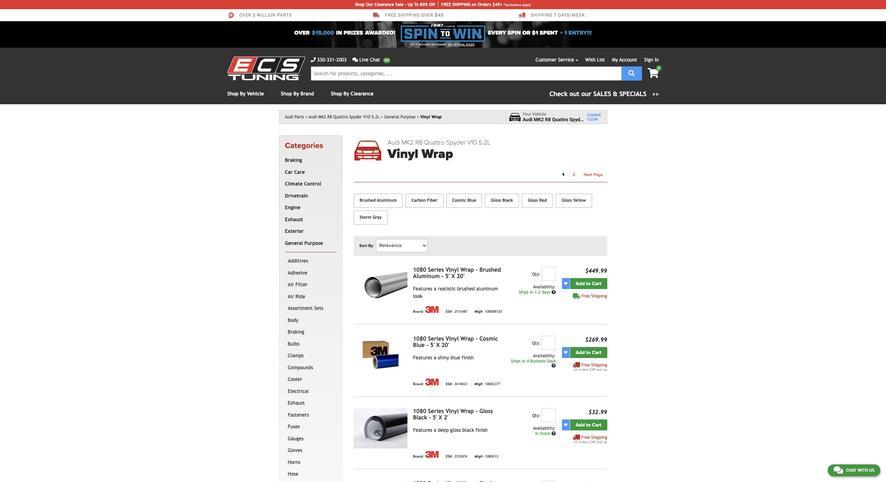 Task type: vqa. For each thing, say whether or not it's contained in the screenshot.
2 link
yes



Task type: locate. For each thing, give the bounding box(es) containing it.
in for 1080 series vinyl wrap - brushed aluminum - 5' x 20'
[[530, 290, 534, 295]]

1 horizontal spatial vehicle
[[533, 112, 546, 117]]

3 add from the top
[[576, 422, 585, 428]]

wrap
[[432, 115, 442, 120], [422, 147, 453, 162], [461, 267, 474, 273], [461, 336, 474, 342], [461, 408, 474, 415]]

3m - corporate logo image left es#: 2515487
[[426, 306, 439, 313]]

0 horizontal spatial general
[[285, 241, 303, 246]]

quattro down shop by clearance link
[[333, 115, 348, 120]]

2 brand: from the top
[[413, 383, 424, 387]]

1 vertical spatial availability:
[[533, 354, 556, 359]]

1 free shipping on orders $49 and up from the top
[[574, 363, 607, 372]]

1 add from the top
[[576, 281, 585, 287]]

to down $269.99
[[586, 350, 591, 356]]

- right 20'
[[476, 267, 478, 273]]

0 horizontal spatial 5.2l
[[372, 115, 380, 120]]

1080 left 2′
[[413, 408, 427, 415]]

vinyl inside 1080 series vinyl wrap - cosmic blue - 5′ x 20′
[[446, 336, 459, 342]]

up for $269.99
[[604, 368, 607, 372]]

brushed up aluminum
[[480, 267, 501, 273]]

blue inside 1080 series vinyl wrap - cosmic blue - 5′ x 20′
[[413, 342, 425, 349]]

1 vertical spatial comments image
[[834, 466, 844, 475]]

2 vertical spatial to
[[586, 422, 591, 428]]

orders down $269.99
[[579, 368, 589, 372]]

general purpose left vinyl wrap
[[385, 115, 416, 120]]

ships left 4
[[511, 359, 521, 364]]

vinyl inside the 1080 series vinyl wrap - gloss black - 5′ x 2′
[[446, 408, 459, 415]]

gloss
[[450, 428, 461, 433]]

2 vertical spatial add to cart
[[576, 422, 602, 428]]

2 features from the top
[[413, 355, 432, 361]]

0 vertical spatial 3m - corporate logo image
[[426, 306, 439, 313]]

your
[[523, 112, 532, 117]]

series up deep
[[428, 408, 444, 415]]

mk2 for audi mk2 r8 quattro spyder v10 5.2l vinyl wrap
[[402, 139, 414, 147]]

0 horizontal spatial clearance
[[351, 91, 374, 97]]

quattro left clear
[[552, 117, 569, 122]]

0 vertical spatial general purpose
[[385, 115, 416, 120]]

1 add to cart from the top
[[576, 281, 602, 287]]

features inside features a realistic brushed aluminum look
[[413, 286, 432, 292]]

purpose left vinyl wrap
[[401, 115, 416, 120]]

2 left days
[[539, 290, 541, 295]]

add to cart button for $32.99
[[570, 420, 607, 431]]

1 vertical spatial general purpose link
[[284, 238, 335, 250]]

2 vertical spatial 1080
[[413, 408, 427, 415]]

cart down $269.99
[[592, 350, 602, 356]]

series inside 1080 series vinyl wrap - brushed aluminum - 5' x 20'
[[428, 267, 444, 273]]

x inside the 1080 series vinyl wrap - gloss black - 5′ x 2′
[[439, 415, 442, 421]]

$15,000
[[312, 29, 334, 36]]

chat right live
[[370, 57, 380, 63]]

quattro for audi mk2 r8 quattro spyder v10 5.2l vinyl wrap
[[424, 139, 445, 147]]

2 vertical spatial x
[[439, 415, 442, 421]]

braking
[[285, 158, 302, 163], [288, 330, 304, 335]]

features left shiny
[[413, 355, 432, 361]]

fasteners link
[[286, 410, 335, 422]]

1 vertical spatial on
[[574, 368, 578, 372]]

a inside features a realistic brushed aluminum look
[[434, 286, 437, 292]]

5′ for blue
[[430, 342, 435, 349]]

2 a from the top
[[434, 355, 437, 361]]

v10 for audi mk2 r8 quattro spyder v10 5.2l
[[364, 115, 370, 120]]

general purpose link left vinyl wrap
[[385, 115, 419, 120]]

mk2 inside audi mk2 r8 quattro spyder v10 5.2l vinyl wrap
[[402, 139, 414, 147]]

gloss left yellow
[[562, 198, 572, 203]]

shipping
[[398, 13, 420, 18]]

1 vertical spatial es#:
[[446, 383, 453, 387]]

0 vertical spatial in
[[655, 57, 659, 63]]

clearance for our
[[375, 2, 394, 7]]

availability: up stock at bottom
[[533, 426, 556, 431]]

braking up car care
[[285, 158, 302, 163]]

0 vertical spatial and
[[597, 368, 603, 372]]

my account
[[612, 57, 637, 63]]

$49 down $269.99
[[590, 368, 596, 372]]

1 up from the top
[[604, 368, 607, 372]]

by down ecs tuning image
[[240, 91, 246, 97]]

a for aluminum
[[434, 286, 437, 292]]

by right sort
[[368, 243, 373, 248]]

vinyl
[[421, 115, 430, 120], [388, 147, 419, 162], [446, 267, 459, 273], [446, 336, 459, 342], [446, 408, 459, 415]]

1080 inside 1080 series vinyl wrap - cosmic blue - 5′ x 20′
[[413, 336, 427, 342]]

sort
[[359, 243, 367, 248]]

0 vertical spatial general
[[385, 115, 400, 120]]

0 vertical spatial orders
[[579, 368, 589, 372]]

quattro down vinyl wrap
[[424, 139, 445, 147]]

black
[[503, 198, 513, 203], [413, 415, 427, 421]]

2 and from the top
[[597, 441, 603, 444]]

availability: up business
[[533, 354, 556, 359]]

orders for $269.99
[[579, 368, 589, 372]]

3 cart from the top
[[592, 422, 602, 428]]

cosmic inside 1080 series vinyl wrap - cosmic blue - 5′ x 20′
[[480, 336, 498, 342]]

1080br120
[[485, 310, 502, 314]]

2 3m - corporate logo image from the top
[[426, 379, 439, 386]]

ships for 1080 series vinyl wrap - brushed aluminum - 5' x 20'
[[519, 290, 529, 295]]

shop by vehicle link
[[227, 91, 264, 97]]

exterior link
[[284, 226, 335, 238]]

cosmic down the mfg#: 1080br120
[[480, 336, 498, 342]]

0 vertical spatial general purpose link
[[385, 115, 419, 120]]

brushed inside 1080 series vinyl wrap - brushed aluminum - 5' x 20'
[[480, 267, 501, 273]]

by for vehicle
[[240, 91, 246, 97]]

2 free shipping on orders $49 and up from the top
[[574, 436, 607, 444]]

1 orders from the top
[[579, 368, 589, 372]]

car care link
[[284, 167, 335, 178]]

shop for shop by vehicle
[[227, 91, 239, 97]]

0 vertical spatial comments image
[[353, 57, 358, 62]]

air ride link
[[286, 291, 335, 303]]

1 vertical spatial to
[[586, 350, 591, 356]]

1 vertical spatial finish
[[476, 428, 488, 433]]

gloss red
[[528, 198, 547, 203]]

0 vertical spatial add
[[576, 281, 585, 287]]

5′ inside the 1080 series vinyl wrap - gloss black - 5′ x 2′
[[433, 415, 437, 421]]

1 and from the top
[[597, 368, 603, 372]]

2 mfg#: from the top
[[475, 383, 484, 387]]

3m - corporate logo image for blue
[[426, 379, 439, 386]]

2 horizontal spatial quattro
[[552, 117, 569, 122]]

1 horizontal spatial purpose
[[401, 115, 416, 120]]

by
[[240, 91, 246, 97], [294, 91, 299, 97], [344, 91, 349, 97], [368, 243, 373, 248]]

2 vertical spatial in
[[522, 359, 526, 364]]

series inside 1080 series vinyl wrap - cosmic blue - 5′ x 20′
[[428, 336, 444, 342]]

1080 inside the 1080 series vinyl wrap - gloss black - 5′ x 2′
[[413, 408, 427, 415]]

1080 for aluminum
[[413, 267, 427, 273]]

mfg#: 1080g377
[[475, 383, 501, 387]]

3m - corporate logo image left the es#: 3618423
[[426, 379, 439, 386]]

1 vertical spatial exhaust
[[288, 401, 305, 406]]

aluminum up gray
[[377, 198, 397, 203]]

3m - corporate logo image left the es#: 2535874
[[426, 451, 439, 459]]

free ship ping on orders $49+ *exclusions apply
[[441, 2, 531, 7]]

cosmic right fiber
[[453, 198, 466, 203]]

adhesive
[[288, 270, 308, 276]]

spyder inside audi mk2 r8 quattro spyder v10 5.2l vinyl wrap
[[446, 139, 466, 147]]

2 orders from the top
[[579, 441, 589, 444]]

series inside the 1080 series vinyl wrap - gloss black - 5′ x 2′
[[428, 408, 444, 415]]

air left ride
[[288, 294, 294, 300]]

$49 for 1080 series vinyl wrap - gloss black - 5′ x 2′
[[590, 441, 596, 444]]

x inside 1080 series vinyl wrap - brushed aluminum - 5' x 20'
[[452, 273, 455, 280]]

1 to from the top
[[586, 281, 591, 287]]

free shipping on orders $49 and up down $32.99
[[574, 436, 607, 444]]

2 vertical spatial series
[[428, 408, 444, 415]]

deep
[[438, 428, 449, 433]]

in left 1- on the bottom right of page
[[530, 290, 534, 295]]

phone image
[[311, 57, 316, 62]]

$49
[[435, 13, 444, 18], [590, 368, 596, 372], [590, 441, 596, 444]]

1080 series vinyl wrap - brushed aluminum - 5' x 20' link
[[413, 267, 501, 280]]

0 vertical spatial question circle image
[[552, 290, 556, 295]]

x for 20′
[[437, 342, 440, 349]]

sort by
[[359, 243, 373, 248]]

mfg#: for 1080 series vinyl wrap - brushed aluminum - 5' x 20'
[[475, 310, 484, 314]]

exhaust for exhaust link to the top
[[285, 217, 303, 223]]

1 horizontal spatial aluminum
[[413, 273, 440, 280]]

- down 'mfg#: 1080g377'
[[476, 408, 478, 415]]

3m - corporate logo image
[[426, 306, 439, 313], [426, 379, 439, 386], [426, 451, 439, 459]]

1 horizontal spatial general purpose
[[385, 115, 416, 120]]

x left 2′
[[439, 415, 442, 421]]

1 1080 from the top
[[413, 267, 427, 273]]

add to cart button for $449.99
[[570, 278, 607, 289]]

aluminum
[[377, 198, 397, 203], [413, 273, 440, 280]]

chat with us link
[[828, 465, 881, 477]]

clearance up "audi mk2 r8 quattro spyder v10 5.2l" link
[[351, 91, 374, 97]]

comments image for live
[[353, 57, 358, 62]]

0 horizontal spatial in
[[336, 29, 342, 36]]

1 vertical spatial vehicle
[[533, 112, 546, 117]]

in for 1080 series vinyl wrap - cosmic blue - 5′ x 20′
[[522, 359, 526, 364]]

1 horizontal spatial cosmic
[[480, 336, 498, 342]]

2 up from the top
[[604, 441, 607, 444]]

1 horizontal spatial comments image
[[834, 466, 844, 475]]

by for brand
[[294, 91, 299, 97]]

comments image inside chat with us link
[[834, 466, 844, 475]]

2 series from the top
[[428, 336, 444, 342]]

brand: for 1080 series vinyl wrap - brushed aluminum - 5' x 20'
[[413, 310, 424, 314]]

2515487
[[455, 310, 468, 314]]

2 vertical spatial mfg#:
[[475, 455, 484, 459]]

1 mfg#: from the top
[[475, 310, 484, 314]]

1 horizontal spatial black
[[503, 198, 513, 203]]

up
[[408, 2, 413, 7]]

general for the bottommost the 'general purpose' link
[[285, 241, 303, 246]]

Search text field
[[311, 67, 622, 81]]

by left brand
[[294, 91, 299, 97]]

0 vertical spatial add to cart
[[576, 281, 602, 287]]

page
[[594, 172, 603, 177]]

bulbs link
[[286, 339, 335, 350]]

by up "audi mk2 r8 quattro spyder v10 5.2l" link
[[344, 91, 349, 97]]

search image
[[629, 70, 635, 76]]

availability: up days
[[533, 285, 556, 290]]

$49 right over
[[435, 13, 444, 18]]

1 vertical spatial add
[[576, 350, 585, 356]]

1 question circle image from the top
[[552, 290, 556, 295]]

1 vertical spatial purpose
[[305, 241, 323, 246]]

customer
[[536, 57, 557, 63]]

1 vertical spatial up
[[604, 441, 607, 444]]

0 horizontal spatial chat
[[370, 57, 380, 63]]

1080 for blue
[[413, 336, 427, 342]]

audi
[[285, 115, 293, 120], [309, 115, 317, 120], [523, 117, 533, 122], [388, 139, 400, 147]]

to for $449.99
[[586, 281, 591, 287]]

cart
[[592, 281, 602, 287], [592, 350, 602, 356], [592, 422, 602, 428]]

0 vertical spatial es#:
[[446, 310, 453, 314]]

exhaust inside general purpose subcategories "element"
[[288, 401, 305, 406]]

0 vertical spatial features
[[413, 286, 432, 292]]

orders down $32.99
[[579, 441, 589, 444]]

gloss inside 'gloss yellow' link
[[562, 198, 572, 203]]

question circle image for $269.99
[[552, 364, 556, 369]]

add to cart for $32.99
[[576, 422, 602, 428]]

question circle image right days
[[552, 290, 556, 295]]

exhaust
[[285, 217, 303, 223], [288, 401, 305, 406]]

0 vertical spatial up
[[604, 368, 607, 372]]

up
[[604, 368, 607, 372], [604, 441, 607, 444]]

general
[[385, 115, 400, 120], [285, 241, 303, 246]]

1 horizontal spatial mk2
[[402, 139, 414, 147]]

2 availability: from the top
[[533, 354, 556, 359]]

0 vertical spatial air
[[288, 282, 294, 288]]

- left 2′
[[429, 415, 431, 421]]

es#: left '2515487'
[[446, 310, 453, 314]]

add to cart down $269.99
[[576, 350, 602, 356]]

1 a from the top
[[434, 286, 437, 292]]

see official rules link
[[448, 43, 475, 47]]

shop our clearance sale - up to 80% off
[[355, 2, 435, 7]]

blue left the 20′
[[413, 342, 425, 349]]

free shipping on orders $49 and up for $32.99
[[574, 436, 607, 444]]

3 add to cart from the top
[[576, 422, 602, 428]]

0 horizontal spatial v10
[[364, 115, 370, 120]]

2 question circle image from the top
[[552, 364, 556, 369]]

availability: for $269.99
[[533, 354, 556, 359]]

0 horizontal spatial general purpose link
[[284, 238, 335, 250]]

1 series from the top
[[428, 267, 444, 273]]

1 vertical spatial features
[[413, 355, 432, 361]]

2 cart from the top
[[592, 350, 602, 356]]

on for cosmic
[[574, 368, 578, 372]]

audi mk2 r8 quattro spyder v10 5.2l link
[[309, 115, 383, 120]]

braking link up care
[[284, 155, 335, 167]]

add to wish list image
[[564, 282, 568, 286], [564, 351, 568, 355]]

to
[[414, 2, 419, 7]]

brand: for 1080 series vinyl wrap - gloss black - 5′ x 2′
[[413, 455, 424, 459]]

2 horizontal spatial in
[[530, 290, 534, 295]]

2 add to cart button from the top
[[570, 347, 607, 358]]

braking link up bulbs
[[286, 327, 335, 339]]

&
[[613, 90, 618, 98]]

3 brand: from the top
[[413, 455, 424, 459]]

a for black
[[434, 428, 437, 433]]

and for $269.99
[[597, 368, 603, 372]]

brushed aluminum
[[360, 198, 397, 203]]

1 vertical spatial general purpose
[[285, 241, 323, 246]]

add to cart button down $269.99
[[570, 347, 607, 358]]

free shipping over $49 link
[[373, 12, 444, 18]]

add to cart button
[[570, 278, 607, 289], [570, 347, 607, 358], [570, 420, 607, 431]]

5′ left 2′
[[433, 415, 437, 421]]

gloss inside gloss red link
[[528, 198, 538, 203]]

a left "realistic"
[[434, 286, 437, 292]]

mfg#: for 1080 series vinyl wrap - gloss black - 5′ x 2′
[[475, 455, 484, 459]]

1 horizontal spatial quattro
[[424, 139, 445, 147]]

1 air from the top
[[288, 282, 294, 288]]

add to cart
[[576, 281, 602, 287], [576, 350, 602, 356], [576, 422, 602, 428]]

0 vertical spatial 2
[[253, 13, 256, 18]]

2 es#: from the top
[[446, 383, 453, 387]]

2 1080 from the top
[[413, 336, 427, 342]]

0 vertical spatial add to wish list image
[[564, 282, 568, 286]]

ships left 1- on the bottom right of page
[[519, 290, 529, 295]]

cosmic
[[453, 198, 466, 203], [480, 336, 498, 342]]

2 vertical spatial features
[[413, 428, 432, 433]]

braking link
[[284, 155, 335, 167], [286, 327, 335, 339]]

to for $269.99
[[586, 350, 591, 356]]

$49+
[[493, 2, 503, 7]]

audi inside audi mk2 r8 quattro spyder v10 5.2l vinyl wrap
[[388, 139, 400, 147]]

x inside 1080 series vinyl wrap - cosmic blue - 5′ x 20′
[[437, 342, 440, 349]]

0 vertical spatial chat
[[370, 57, 380, 63]]

wrap inside 1080 series vinyl wrap - brushed aluminum - 5' x 20'
[[461, 267, 474, 273]]

blue left gloss black
[[468, 198, 476, 203]]

braking inside general purpose subcategories "element"
[[288, 330, 304, 335]]

0 vertical spatial add to cart button
[[570, 278, 607, 289]]

and down $32.99
[[597, 441, 603, 444]]

2 horizontal spatial 5.2l
[[596, 117, 605, 122]]

comments image left the chat with us
[[834, 466, 844, 475]]

general purpose down 'exterior' "link"
[[285, 241, 323, 246]]

audi for audi mk2 r8 quattro spyder v10 5.2l
[[309, 115, 317, 120]]

1080 for black
[[413, 408, 427, 415]]

es#: 2535874
[[446, 455, 468, 459]]

exhaust link up fasteners
[[286, 398, 335, 410]]

2 qty: from the top
[[532, 341, 541, 346]]

0 horizontal spatial purpose
[[305, 241, 323, 246]]

qty:
[[532, 272, 541, 277], [532, 341, 541, 346], [532, 414, 541, 419]]

audi inside your vehicle audi mk2 r8 quattro spyder v10 5.2l
[[523, 117, 533, 122]]

cart down $32.99
[[592, 422, 602, 428]]

0 vertical spatial exhaust
[[285, 217, 303, 223]]

es#: for 20′
[[446, 383, 453, 387]]

r8 inside audi mk2 r8 quattro spyder v10 5.2l vinyl wrap
[[416, 139, 423, 147]]

1 vertical spatial cosmic
[[480, 336, 498, 342]]

general purpose for the bottommost the 'general purpose' link
[[285, 241, 323, 246]]

and for $32.99
[[597, 441, 603, 444]]

wrap inside 1080 series vinyl wrap - cosmic blue - 5′ x 20′
[[461, 336, 474, 342]]

general inside the 'general purpose' link
[[285, 241, 303, 246]]

comments image
[[353, 57, 358, 62], [834, 466, 844, 475]]

mfg#: 1080br120
[[475, 310, 502, 314]]

over
[[421, 13, 434, 18]]

spyder
[[349, 115, 362, 120], [570, 117, 585, 122], [446, 139, 466, 147]]

2 to from the top
[[586, 350, 591, 356]]

1 horizontal spatial 2
[[539, 290, 541, 295]]

assortment sets
[[288, 306, 323, 312]]

finish right blue on the right bottom of page
[[462, 355, 474, 361]]

with
[[858, 469, 869, 474]]

1 vertical spatial brushed
[[480, 267, 501, 273]]

vinyl inside audi mk2 r8 quattro spyder v10 5.2l vinyl wrap
[[388, 147, 419, 162]]

0 vertical spatial vehicle
[[247, 91, 264, 97]]

1 add to wish list image from the top
[[564, 282, 568, 286]]

exhaust down electrical
[[288, 401, 305, 406]]

fuses link
[[286, 422, 335, 433]]

gloss for gloss black
[[491, 198, 502, 203]]

brushed up the storm
[[360, 198, 376, 203]]

car
[[285, 169, 293, 175]]

3 features from the top
[[413, 428, 432, 433]]

shipping left 7
[[531, 13, 553, 18]]

1 3m - corporate logo image from the top
[[426, 306, 439, 313]]

4
[[527, 359, 529, 364]]

general purpose link up additives link
[[284, 238, 335, 250]]

quattro
[[333, 115, 348, 120], [552, 117, 569, 122], [424, 139, 445, 147]]

ships in 1-2 days
[[519, 290, 552, 295]]

3 qty: from the top
[[532, 414, 541, 419]]

0 vertical spatial free shipping on orders $49 and up
[[574, 363, 607, 372]]

change
[[587, 113, 602, 117]]

up down $32.99
[[604, 441, 607, 444]]

1 cart from the top
[[592, 281, 602, 287]]

- left up
[[405, 2, 407, 7]]

spyder inside your vehicle audi mk2 r8 quattro spyder v10 5.2l
[[570, 117, 585, 122]]

1080 left the 20′
[[413, 336, 427, 342]]

wrap inside audi mk2 r8 quattro spyder v10 5.2l vinyl wrap
[[422, 147, 453, 162]]

1 features from the top
[[413, 286, 432, 292]]

gloss yellow
[[562, 198, 586, 203]]

1 availability: from the top
[[533, 285, 556, 290]]

in
[[336, 29, 342, 36], [530, 290, 534, 295], [522, 359, 526, 364]]

gloss down 'mfg#: 1080g377'
[[480, 408, 493, 415]]

ecs tuning 'spin to win' contest logo image
[[401, 24, 485, 42]]

comments image inside live chat link
[[353, 57, 358, 62]]

category navigation element
[[279, 136, 342, 483]]

braking up bulbs
[[288, 330, 304, 335]]

3 mfg#: from the top
[[475, 455, 484, 459]]

exhaust link up exterior
[[284, 214, 335, 226]]

1 vertical spatial general
[[285, 241, 303, 246]]

storm gray link
[[354, 211, 388, 225]]

3 es#: from the top
[[446, 455, 453, 459]]

series for black
[[428, 408, 444, 415]]

over left million
[[239, 13, 252, 18]]

1 add to cart button from the top
[[570, 278, 607, 289]]

330-331-2003
[[317, 57, 347, 63]]

purpose inside category navigation element
[[305, 241, 323, 246]]

a for blue
[[434, 355, 437, 361]]

5.2l
[[372, 115, 380, 120], [596, 117, 605, 122], [479, 139, 491, 147]]

quattro inside audi mk2 r8 quattro spyder v10 5.2l vinyl wrap
[[424, 139, 445, 147]]

1 vertical spatial a
[[434, 355, 437, 361]]

black down paginated product list navigation navigation in the top of the page
[[503, 198, 513, 203]]

additives
[[288, 258, 308, 264]]

es#: for 20'
[[446, 310, 453, 314]]

series for blue
[[428, 336, 444, 342]]

x
[[452, 273, 455, 280], [437, 342, 440, 349], [439, 415, 442, 421]]

brushed aluminum link
[[354, 194, 403, 208]]

clearance
[[375, 2, 394, 7], [351, 91, 374, 97]]

features for aluminum
[[413, 286, 432, 292]]

in left 4
[[522, 359, 526, 364]]

question circle image for $449.99
[[552, 290, 556, 295]]

clearance for by
[[351, 91, 374, 97]]

exhaust up exterior
[[285, 217, 303, 223]]

1 vertical spatial chat
[[847, 469, 857, 474]]

None number field
[[542, 267, 556, 281], [542, 336, 556, 350], [542, 409, 556, 423], [542, 481, 556, 483], [542, 267, 556, 281], [542, 336, 556, 350], [542, 409, 556, 423], [542, 481, 556, 483]]

chat left with
[[847, 469, 857, 474]]

2 horizontal spatial v10
[[586, 117, 595, 122]]

features up "look"
[[413, 286, 432, 292]]

car care
[[285, 169, 305, 175]]

1 vertical spatial in
[[536, 432, 539, 437]]

spyder for audi mk2 r8 quattro spyder v10 5.2l
[[349, 115, 362, 120]]

1 horizontal spatial v10
[[468, 139, 477, 147]]

5.2l inside audi mk2 r8 quattro spyder v10 5.2l vinyl wrap
[[479, 139, 491, 147]]

shipping down $32.99
[[592, 436, 607, 441]]

3 a from the top
[[434, 428, 437, 433]]

add to cart for $269.99
[[576, 350, 602, 356]]

r8 inside your vehicle audi mk2 r8 quattro spyder v10 5.2l
[[545, 117, 551, 122]]

features for black
[[413, 428, 432, 433]]

0 horizontal spatial black
[[413, 415, 427, 421]]

1 vertical spatial cart
[[592, 350, 602, 356]]

in right 'sign'
[[655, 57, 659, 63]]

mfg#: left 1080g12
[[475, 455, 484, 459]]

es#: left the 3618423
[[446, 383, 453, 387]]

1 vertical spatial 3m - corporate logo image
[[426, 379, 439, 386]]

3 1080 from the top
[[413, 408, 427, 415]]

rules
[[466, 43, 475, 46]]

1 vertical spatial add to cart button
[[570, 347, 607, 358]]

and down $269.99
[[597, 368, 603, 372]]

1 horizontal spatial 5.2l
[[479, 139, 491, 147]]

1 vertical spatial qty:
[[532, 341, 541, 346]]

finish right black
[[476, 428, 488, 433]]

0 vertical spatial 1080
[[413, 267, 427, 273]]

add to cart down $32.99
[[576, 422, 602, 428]]

3 availability: from the top
[[533, 426, 556, 431]]

2 air from the top
[[288, 294, 294, 300]]

$1
[[532, 29, 539, 36]]

3 3m - corporate logo image from the top
[[426, 451, 439, 459]]

free shipping on orders $49 and up down $269.99
[[574, 363, 607, 372]]

vinyl inside 1080 series vinyl wrap - brushed aluminum - 5' x 20'
[[446, 267, 459, 273]]

0 horizontal spatial 2
[[253, 13, 256, 18]]

3 series from the top
[[428, 408, 444, 415]]

fiber
[[427, 198, 438, 203]]

1 vertical spatial orders
[[579, 441, 589, 444]]

exhaust link
[[284, 214, 335, 226], [286, 398, 335, 410]]

clearance right our
[[375, 2, 394, 7]]

add for $449.99
[[576, 281, 585, 287]]

5′ inside 1080 series vinyl wrap - cosmic blue - 5′ x 20′
[[430, 342, 435, 349]]

0 vertical spatial over
[[239, 13, 252, 18]]

qty: up 1- on the bottom right of page
[[532, 272, 541, 277]]

mfg#: left 1080g377
[[475, 383, 484, 387]]

question circle image
[[552, 290, 556, 295], [552, 364, 556, 369]]

2 add to cart from the top
[[576, 350, 602, 356]]

1 inside paginated product list navigation navigation
[[563, 172, 565, 177]]

air for air ride
[[288, 294, 294, 300]]

2 vertical spatial add
[[576, 422, 585, 428]]

add to cart up the free shipping
[[576, 281, 602, 287]]

air left filter
[[288, 282, 294, 288]]

20'
[[457, 273, 465, 280]]

v10 inside audi mk2 r8 quattro spyder v10 5.2l vinyl wrap
[[468, 139, 477, 147]]

0 link
[[642, 65, 662, 79]]

3 add to cart button from the top
[[570, 420, 607, 431]]

1 brand: from the top
[[413, 310, 424, 314]]

1 vertical spatial 5′
[[433, 415, 437, 421]]

change link
[[587, 113, 602, 117]]

2 horizontal spatial 2
[[573, 172, 576, 177]]

2 add from the top
[[576, 350, 585, 356]]

wrap for 1080 series vinyl wrap - gloss black - 5′ x 2′
[[461, 408, 474, 415]]

0 horizontal spatial spyder
[[349, 115, 362, 120]]

gloves link
[[286, 445, 335, 457]]

my account link
[[612, 57, 637, 63]]

1 es#: from the top
[[446, 310, 453, 314]]

mk2 for audi mk2 r8 quattro spyder v10 5.2l
[[318, 115, 326, 120]]

0 horizontal spatial brushed
[[360, 198, 376, 203]]

features left deep
[[413, 428, 432, 433]]

brand
[[301, 91, 314, 97]]

comments image for chat
[[834, 466, 844, 475]]

5′ left the 20′
[[430, 342, 435, 349]]

up down $269.99
[[604, 368, 607, 372]]

es#: left the 2535874
[[446, 455, 453, 459]]

x for 20'
[[452, 273, 455, 280]]

3 to from the top
[[586, 422, 591, 428]]

1 vertical spatial 1
[[563, 172, 565, 177]]

es#3618423 - 1080g377 - 1080 series vinyl wrap - cosmic blue - 5 x 20 - features a shiny blue finish - 3m - audi bmw volkswagen mercedes benz mini porsche image
[[354, 336, 408, 376]]

to up the free shipping
[[586, 281, 591, 287]]

black left 2′
[[413, 415, 427, 421]]

shop by brand link
[[281, 91, 314, 97]]

chat with us
[[847, 469, 875, 474]]

2 add to wish list image from the top
[[564, 351, 568, 355]]

to down $32.99
[[586, 422, 591, 428]]

wrap inside the 1080 series vinyl wrap - gloss black - 5′ x 2′
[[461, 408, 474, 415]]

1 horizontal spatial clearance
[[375, 2, 394, 7]]

2 horizontal spatial mk2
[[534, 117, 544, 122]]

qty: up in stock
[[532, 414, 541, 419]]

1080 inside 1080 series vinyl wrap - brushed aluminum - 5' x 20'
[[413, 267, 427, 273]]

1 qty: from the top
[[532, 272, 541, 277]]

gloss inside gloss black link
[[491, 198, 502, 203]]

7
[[554, 13, 557, 18]]

general purpose inside category navigation element
[[285, 241, 323, 246]]



Task type: describe. For each thing, give the bounding box(es) containing it.
on for gloss
[[574, 441, 578, 444]]

features a realistic brushed aluminum look
[[413, 286, 498, 299]]

climate
[[285, 181, 303, 187]]

to for $32.99
[[586, 422, 591, 428]]

r8 for audi mk2 r8 quattro spyder v10 5.2l
[[327, 115, 332, 120]]

add to cart button for $269.99
[[570, 347, 607, 358]]

paginated product list navigation navigation
[[388, 170, 607, 179]]

free shipping
[[582, 294, 607, 299]]

3618423
[[455, 383, 468, 387]]

exterior
[[285, 229, 304, 234]]

next page link
[[580, 170, 607, 179]]

qty: for cosmic
[[532, 341, 541, 346]]

cooler link
[[286, 374, 335, 386]]

mfg#: for 1080 series vinyl wrap - cosmic blue - 5′ x 20′
[[475, 383, 484, 387]]

cosmic blue link
[[447, 194, 482, 208]]

exhaust for bottommost exhaust link
[[288, 401, 305, 406]]

$49 for 1080 series vinyl wrap - cosmic blue - 5′ x 20′
[[590, 368, 596, 372]]

hose link
[[286, 469, 335, 481]]

vinyl for 1080 series vinyl wrap - brushed aluminum - 5' x 20'
[[446, 267, 459, 273]]

r8 for audi mk2 r8 quattro spyder v10 5.2l vinyl wrap
[[416, 139, 423, 147]]

*exclusions apply link
[[504, 2, 531, 7]]

horns
[[288, 460, 300, 466]]

1080 series vinyl wrap - gloss black - 5′ x 2′
[[413, 408, 493, 421]]

over for over 2 million parts
[[239, 13, 252, 18]]

add to wish list image for $449.99
[[564, 282, 568, 286]]

0 vertical spatial braking link
[[284, 155, 335, 167]]

v10 inside your vehicle audi mk2 r8 quattro spyder v10 5.2l
[[586, 117, 595, 122]]

free down $32.99
[[582, 436, 590, 441]]

cart for $269.99
[[592, 350, 602, 356]]

aluminum
[[477, 286, 498, 292]]

gloves
[[288, 448, 303, 454]]

5′ for black
[[433, 415, 437, 421]]

0 vertical spatial 1
[[565, 29, 567, 36]]

1 horizontal spatial finish
[[476, 428, 488, 433]]

5.2l for audi mk2 r8 quattro spyder v10 5.2l
[[372, 115, 380, 120]]

us
[[870, 469, 875, 474]]

free shipping on orders $49 and up for $269.99
[[574, 363, 607, 372]]

add to wish list image for $269.99
[[564, 351, 568, 355]]

live chat
[[360, 57, 380, 63]]

customer service
[[536, 57, 574, 63]]

mk2 inside your vehicle audi mk2 r8 quattro spyder v10 5.2l
[[534, 117, 544, 122]]

0 vertical spatial cosmic
[[453, 198, 466, 203]]

es#2535874 - 1080g12 - 1080 series vinyl wrap - gloss black - 5 x 2 - features a deep gloss black finish - 3m - audi bmw volkswagen mercedes benz mini porsche image
[[354, 409, 408, 449]]

v10 for audi mk2 r8 quattro spyder v10 5.2l vinyl wrap
[[468, 139, 477, 147]]

cart for $449.99
[[592, 281, 602, 287]]

gloss black
[[491, 198, 513, 203]]

compounds link
[[286, 362, 335, 374]]

qty: for brushed
[[532, 272, 541, 277]]

by for clearance
[[344, 91, 349, 97]]

shop by clearance
[[331, 91, 374, 97]]

black inside the 1080 series vinyl wrap - gloss black - 5′ x 2′
[[413, 415, 427, 421]]

ecs tuning image
[[227, 57, 305, 80]]

0 vertical spatial exhaust link
[[284, 214, 335, 226]]

1 horizontal spatial in
[[655, 57, 659, 63]]

gloss inside the 1080 series vinyl wrap - gloss black - 5′ x 2′
[[480, 408, 493, 415]]

air ride
[[288, 294, 305, 300]]

ship
[[453, 2, 461, 7]]

vehicle inside your vehicle audi mk2 r8 quattro spyder v10 5.2l
[[533, 112, 546, 117]]

general purpose subcategories element
[[285, 252, 336, 483]]

shipping down $269.99
[[592, 363, 607, 368]]

shop by brand
[[281, 91, 314, 97]]

account
[[620, 57, 637, 63]]

parts
[[277, 13, 292, 18]]

sign
[[645, 57, 654, 63]]

chat inside live chat link
[[370, 57, 380, 63]]

features for blue
[[413, 355, 432, 361]]

availability: for $32.99
[[533, 426, 556, 431]]

ships for 1080 series vinyl wrap - cosmic blue - 5′ x 20′
[[511, 359, 521, 364]]

live
[[360, 57, 369, 63]]

qty: for gloss
[[532, 414, 541, 419]]

cart for $32.99
[[592, 422, 602, 428]]

ships in 4 business days
[[511, 359, 556, 364]]

shiny
[[438, 355, 449, 361]]

sales & specials
[[594, 90, 647, 98]]

audi parts link
[[285, 115, 308, 120]]

purpose for the 'general purpose' link to the right
[[401, 115, 416, 120]]

- left the 20′
[[427, 342, 429, 349]]

assortment sets link
[[286, 303, 335, 315]]

features a deep gloss black finish
[[413, 428, 488, 433]]

parts
[[295, 115, 304, 120]]

shop by vehicle
[[227, 91, 264, 97]]

purpose for the bottommost the 'general purpose' link
[[305, 241, 323, 246]]

shipping 7 days/week link
[[519, 12, 585, 18]]

audi for audi mk2 r8 quattro spyder v10 5.2l vinyl wrap
[[388, 139, 400, 147]]

add to wish list image
[[564, 424, 568, 427]]

1080 series vinyl wrap - cosmic blue - 5′ x 20′ link
[[413, 336, 498, 349]]

up for $32.99
[[604, 441, 607, 444]]

es#2515494 - 1080cf12 - 1080 series vinyl wrap - black carbon fiber - 5 x 1 - features a slight gloss finish over the carbon fiber - 3m - audi bmw volkswagen mercedes benz mini porsche image
[[354, 481, 408, 483]]

list
[[597, 57, 605, 63]]

0 horizontal spatial finish
[[462, 355, 474, 361]]

over for over $15,000 in prizes
[[294, 29, 310, 36]]

80%
[[420, 2, 428, 7]]

20′
[[442, 342, 449, 349]]

vinyl for 1080 series vinyl wrap - gloss black - 5′ x 2′
[[446, 408, 459, 415]]

0 horizontal spatial in
[[536, 432, 539, 437]]

body link
[[286, 315, 335, 327]]

fuses
[[288, 424, 300, 430]]

- down the mfg#: 1080br120
[[476, 336, 478, 342]]

0 vertical spatial blue
[[468, 198, 476, 203]]

=
[[560, 29, 563, 36]]

clear
[[587, 117, 598, 121]]

0
[[658, 66, 660, 70]]

clamps
[[288, 353, 304, 359]]

- left the '5''
[[442, 273, 444, 280]]

additives link
[[286, 256, 335, 267]]

every
[[488, 29, 507, 36]]

sign in link
[[645, 57, 659, 63]]

over 2 million parts link
[[227, 12, 292, 18]]

x for 2′
[[439, 415, 442, 421]]

quattro inside your vehicle audi mk2 r8 quattro spyder v10 5.2l
[[552, 117, 569, 122]]

wrap for 1080 series vinyl wrap - cosmic blue - 5′ x 20′
[[461, 336, 474, 342]]

next page
[[584, 172, 603, 177]]

spyder for audi mk2 r8 quattro spyder v10 5.2l vinyl wrap
[[446, 139, 466, 147]]

shop for shop our clearance sale - up to 80% off
[[355, 2, 365, 7]]

sales & specials link
[[550, 89, 659, 99]]

0 horizontal spatial aluminum
[[377, 198, 397, 203]]

my
[[612, 57, 618, 63]]

wrap for 1080 series vinyl wrap - brushed aluminum - 5' x 20'
[[461, 267, 474, 273]]

1080 series vinyl wrap - gloss black - 5′ x 2′ link
[[413, 408, 493, 421]]

free down $269.99
[[582, 363, 590, 368]]

free shipping over $49
[[385, 13, 444, 18]]

1 vertical spatial braking link
[[286, 327, 335, 339]]

chat inside chat with us link
[[847, 469, 857, 474]]

5.2l inside your vehicle audi mk2 r8 quattro spyder v10 5.2l
[[596, 117, 605, 122]]

question circle image
[[552, 432, 556, 436]]

shopping cart image
[[648, 68, 659, 78]]

shop for shop by brand
[[281, 91, 292, 97]]

no purchase necessary. see official rules .
[[411, 43, 475, 46]]

5.2l for audi mk2 r8 quattro spyder v10 5.2l vinyl wrap
[[479, 139, 491, 147]]

brand: for 1080 series vinyl wrap - cosmic blue - 5′ x 20′
[[413, 383, 424, 387]]

prizes
[[344, 29, 363, 36]]

shipping down $449.99
[[592, 294, 607, 299]]

filter
[[296, 282, 308, 288]]

0 vertical spatial $49
[[435, 13, 444, 18]]

ride
[[296, 294, 305, 300]]

es#: for 2′
[[446, 455, 453, 459]]

gloss for gloss red
[[528, 198, 538, 203]]

mfg#: 1080g12
[[475, 455, 499, 459]]

series for aluminum
[[428, 267, 444, 273]]

add for $32.99
[[576, 422, 585, 428]]

aluminum inside 1080 series vinyl wrap - brushed aluminum - 5' x 20'
[[413, 273, 440, 280]]

1 horizontal spatial general purpose link
[[385, 115, 419, 120]]

2 inside paginated product list navigation navigation
[[573, 172, 576, 177]]

*exclusions
[[504, 3, 522, 7]]

quattro for audi mk2 r8 quattro spyder v10 5.2l
[[333, 115, 348, 120]]

availability: for $449.99
[[533, 285, 556, 290]]

2003
[[337, 57, 347, 63]]

million
[[257, 13, 276, 18]]

every spin or $1 spent = 1 entry!!!
[[488, 29, 592, 36]]

engine
[[285, 205, 301, 211]]

orders for $32.99
[[579, 441, 589, 444]]

days
[[542, 290, 551, 295]]

1 vertical spatial exhaust link
[[286, 398, 335, 410]]

black
[[463, 428, 474, 433]]

adhesive link
[[286, 267, 335, 279]]

sets
[[314, 306, 323, 312]]

es#2515487 - 1080br120 - 1080 series vinyl wrap - brushed aluminum - 5' x 20' - features a realistic brushed aluminum look - 3m - audi bmw volkswagen mercedes benz mini porsche image
[[354, 267, 408, 307]]

air for air filter
[[288, 282, 294, 288]]

bulbs
[[288, 341, 300, 347]]

3m - corporate logo image for black
[[426, 451, 439, 459]]

1080 series vinyl wrap - cosmic blue - 5′ x 20′
[[413, 336, 498, 349]]

free down $449.99
[[582, 294, 590, 299]]

shop for shop by clearance
[[331, 91, 342, 97]]

free
[[441, 2, 451, 7]]

$449.99
[[585, 268, 607, 275]]

apply
[[523, 3, 531, 7]]

0 vertical spatial on
[[472, 2, 477, 7]]

look
[[413, 294, 423, 299]]

general purpose for the 'general purpose' link to the right
[[385, 115, 416, 120]]

330-
[[317, 57, 327, 63]]

3m - corporate logo image for aluminum
[[426, 306, 439, 313]]

horns link
[[286, 457, 335, 469]]

gloss for gloss yellow
[[562, 198, 572, 203]]

general for the 'general purpose' link to the right
[[385, 115, 400, 120]]

brushed
[[457, 286, 475, 292]]

free down shop our clearance sale - up to 80% off
[[385, 13, 397, 18]]

vinyl wrap
[[421, 115, 442, 120]]

purchase
[[416, 43, 430, 46]]

2 vertical spatial 2
[[539, 290, 541, 295]]

official
[[454, 43, 466, 46]]

realistic
[[438, 286, 456, 292]]

0 vertical spatial braking
[[285, 158, 302, 163]]

1-
[[535, 290, 539, 295]]

live chat link
[[353, 56, 391, 64]]



